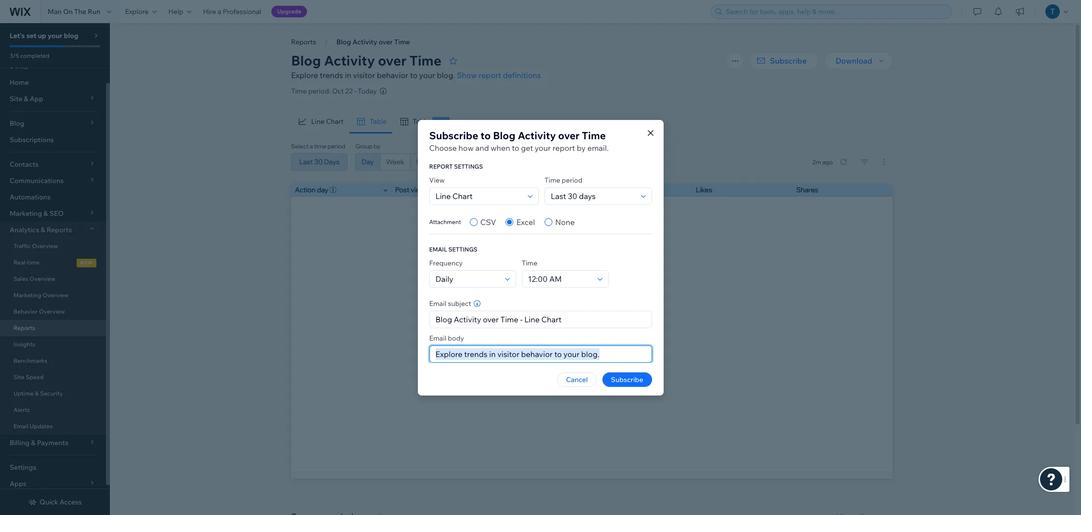 Task type: locate. For each thing, give the bounding box(es) containing it.
new
[[436, 119, 447, 124], [80, 260, 93, 266]]

1 horizontal spatial explore
[[291, 70, 318, 80]]

oct
[[332, 87, 344, 95]]

2 vertical spatial blog
[[493, 129, 515, 141]]

explore up period:
[[291, 70, 318, 80]]

Time period field
[[548, 188, 638, 204]]

updates
[[30, 423, 53, 430]]

get
[[521, 143, 533, 153]]

table inside table button
[[370, 117, 387, 126]]

time up email.
[[582, 129, 606, 141]]

0 horizontal spatial blog
[[291, 52, 321, 69]]

settings up frequency
[[449, 246, 477, 253]]

to right behavior
[[410, 70, 417, 80]]

email inside sidebar element
[[13, 423, 28, 430]]

trends
[[320, 70, 343, 80]]

blog
[[336, 38, 351, 46], [291, 52, 321, 69], [493, 129, 515, 141]]

blog activity over time inside button
[[336, 38, 410, 46]]

0 vertical spatial blog activity over time
[[336, 38, 410, 46]]

email subject
[[429, 299, 471, 308]]

overview down "marketing overview" link
[[39, 308, 65, 315]]

0 horizontal spatial new
[[80, 260, 93, 266]]

real-time
[[13, 259, 39, 266]]

2 horizontal spatial your
[[535, 143, 551, 153]]

2 vertical spatial over
[[558, 129, 580, 141]]

email left subject
[[429, 299, 446, 308]]

email settings
[[429, 246, 477, 253]]

3/5
[[10, 52, 19, 59]]

overview inside behavior overview link
[[39, 308, 65, 315]]

2 horizontal spatial subscribe
[[770, 56, 807, 66]]

explore left help
[[125, 7, 149, 16]]

0 horizontal spatial explore
[[125, 7, 149, 16]]

2 vertical spatial to
[[512, 143, 519, 153]]

0 vertical spatial email
[[429, 299, 446, 308]]

analytics
[[10, 226, 39, 234]]

2 vertical spatial activity
[[518, 129, 556, 141]]

site speed
[[13, 374, 44, 381]]

0 vertical spatial &
[[41, 226, 45, 234]]

today
[[358, 87, 377, 95]]

activity up get
[[518, 129, 556, 141]]

0 vertical spatial over
[[379, 38, 393, 46]]

1 horizontal spatial to
[[481, 129, 491, 141]]

to left get
[[512, 143, 519, 153]]

analytics & reports
[[10, 226, 72, 234]]

blog.
[[437, 70, 455, 80]]

when
[[491, 143, 510, 153]]

to
[[410, 70, 417, 80], [481, 129, 491, 141], [512, 143, 519, 153]]

reports up traffic overview link
[[47, 226, 72, 234]]

man
[[48, 7, 62, 16]]

blog activity over time
[[336, 38, 410, 46], [291, 52, 441, 69]]

your right get
[[535, 143, 551, 153]]

up
[[38, 31, 46, 40]]

settings
[[454, 163, 483, 170], [449, 246, 477, 253]]

0 vertical spatial reports
[[291, 38, 316, 46]]

2 horizontal spatial blog
[[493, 129, 515, 141]]

subscribe
[[770, 56, 807, 66], [429, 129, 478, 141], [611, 375, 643, 384]]

your
[[48, 31, 62, 40], [419, 70, 435, 80], [535, 143, 551, 153]]

sidebar element
[[0, 23, 110, 515]]

the
[[74, 7, 86, 16]]

overview down 'sales overview' link
[[43, 292, 69, 299]]

blog down reports button
[[291, 52, 321, 69]]

time inside button
[[394, 38, 410, 46]]

0 horizontal spatial your
[[48, 31, 62, 40]]

by
[[577, 143, 586, 153]]

setup link
[[0, 58, 106, 74]]

0 vertical spatial blog
[[336, 38, 351, 46]]

table up choose at the top left of the page
[[413, 117, 430, 126]]

1 table from the left
[[370, 117, 387, 126]]

subscriptions
[[10, 135, 54, 144]]

body
[[448, 334, 464, 342]]

report right show
[[479, 70, 501, 80]]

0 vertical spatial new
[[436, 119, 447, 124]]

&
[[41, 226, 45, 234], [35, 390, 39, 397]]

0 horizontal spatial subscribe
[[429, 129, 478, 141]]

overview
[[32, 242, 58, 250], [30, 275, 56, 282], [43, 292, 69, 299], [39, 308, 65, 315]]

reports inside analytics & reports dropdown button
[[47, 226, 72, 234]]

to up and
[[481, 129, 491, 141]]

behavior
[[377, 70, 408, 80]]

benchmarks link
[[0, 353, 106, 369]]

line chart button
[[291, 110, 350, 134]]

2 vertical spatial your
[[535, 143, 551, 153]]

0 vertical spatial settings
[[454, 163, 483, 170]]

overview inside traffic overview link
[[32, 242, 58, 250]]

and
[[475, 143, 489, 153]]

1 horizontal spatial your
[[419, 70, 435, 80]]

upgrade button
[[271, 6, 307, 17]]

1 vertical spatial subscribe
[[429, 129, 478, 141]]

tab list
[[291, 110, 594, 134]]

0 vertical spatial subscribe
[[770, 56, 807, 66]]

0 horizontal spatial report
[[479, 70, 501, 80]]

1 vertical spatial reports
[[47, 226, 72, 234]]

over
[[379, 38, 393, 46], [378, 52, 407, 69], [558, 129, 580, 141]]

alerts
[[13, 406, 30, 414]]

1 horizontal spatial reports
[[47, 226, 72, 234]]

reports inside "reports" 'link'
[[13, 324, 35, 332]]

reports for "reports" 'link'
[[13, 324, 35, 332]]

1 vertical spatial over
[[378, 52, 407, 69]]

activity up in
[[324, 52, 375, 69]]

1 horizontal spatial subscribe
[[611, 375, 643, 384]]

activity
[[353, 38, 377, 46], [324, 52, 375, 69], [518, 129, 556, 141]]

email for email subject
[[429, 299, 446, 308]]

table
[[370, 117, 387, 126], [413, 117, 430, 126]]

over inside subscribe to blog activity over time choose how and when to get your report by email.
[[558, 129, 580, 141]]

1 vertical spatial settings
[[449, 246, 477, 253]]

1 vertical spatial blog activity over time
[[291, 52, 441, 69]]

& inside dropdown button
[[41, 226, 45, 234]]

new inside tab list
[[436, 119, 447, 124]]

0 horizontal spatial subscribe button
[[602, 372, 652, 387]]

0 vertical spatial to
[[410, 70, 417, 80]]

access
[[60, 498, 82, 507]]

activity up visitor
[[353, 38, 377, 46]]

0 vertical spatial activity
[[353, 38, 377, 46]]

report left by
[[553, 143, 575, 153]]

overview down analytics & reports
[[32, 242, 58, 250]]

overview up marketing overview
[[30, 275, 56, 282]]

your inside sidebar element
[[48, 31, 62, 40]]

real-
[[13, 259, 27, 266]]

& right uptime
[[35, 390, 39, 397]]

2 horizontal spatial reports
[[291, 38, 316, 46]]

1 horizontal spatial report
[[553, 143, 575, 153]]

email down alerts at the left of the page
[[13, 423, 28, 430]]

time left period
[[545, 176, 560, 184]]

uptime
[[13, 390, 34, 397]]

report
[[479, 70, 501, 80], [553, 143, 575, 153]]

visitor
[[353, 70, 375, 80]]

time left period:
[[291, 87, 307, 95]]

time up behavior
[[394, 38, 410, 46]]

1 horizontal spatial table
[[413, 117, 430, 126]]

uptime & security
[[13, 390, 63, 397]]

email updates
[[13, 423, 53, 430]]

1 horizontal spatial subscribe button
[[750, 52, 818, 69]]

attachment
[[429, 218, 461, 226]]

22
[[345, 87, 353, 95]]

overview inside 'sales overview' link
[[30, 275, 56, 282]]

professional
[[223, 7, 261, 16]]

overview inside "marketing overview" link
[[43, 292, 69, 299]]

0 horizontal spatial table
[[370, 117, 387, 126]]

reports
[[291, 38, 316, 46], [47, 226, 72, 234], [13, 324, 35, 332]]

0 horizontal spatial &
[[35, 390, 39, 397]]

option group
[[470, 216, 575, 228]]

new up choose at the top left of the page
[[436, 119, 447, 124]]

reports down upgrade button
[[291, 38, 316, 46]]

email left body
[[429, 334, 446, 342]]

chart
[[326, 117, 344, 126]]

reports inside reports button
[[291, 38, 316, 46]]

blog up when
[[493, 129, 515, 141]]

1 vertical spatial to
[[481, 129, 491, 141]]

1 vertical spatial explore
[[291, 70, 318, 80]]

report inside subscribe to blog activity over time choose how and when to get your report by email.
[[553, 143, 575, 153]]

your left blog.
[[419, 70, 435, 80]]

1 vertical spatial report
[[553, 143, 575, 153]]

& up the traffic overview
[[41, 226, 45, 234]]

1 vertical spatial email
[[429, 334, 446, 342]]

insights
[[13, 341, 35, 348]]

none
[[555, 217, 575, 227]]

1 horizontal spatial &
[[41, 226, 45, 234]]

set
[[26, 31, 36, 40]]

new up 'sales overview' link
[[80, 260, 93, 266]]

1 horizontal spatial blog
[[336, 38, 351, 46]]

0 vertical spatial your
[[48, 31, 62, 40]]

security
[[40, 390, 63, 397]]

traffic overview
[[13, 242, 58, 250]]

1 vertical spatial new
[[80, 260, 93, 266]]

1 vertical spatial &
[[35, 390, 39, 397]]

0 horizontal spatial reports
[[13, 324, 35, 332]]

2 vertical spatial reports
[[13, 324, 35, 332]]

table down today
[[370, 117, 387, 126]]

time period: oct 22 - today
[[291, 87, 377, 95]]

0 vertical spatial explore
[[125, 7, 149, 16]]

your right up
[[48, 31, 62, 40]]

blog up in
[[336, 38, 351, 46]]

2 vertical spatial email
[[13, 423, 28, 430]]

reports up insights
[[13, 324, 35, 332]]

alerts link
[[0, 402, 106, 418]]

traffic overview link
[[0, 238, 106, 254]]

subscriptions link
[[0, 132, 106, 148]]

Email body field
[[433, 346, 649, 362]]

how
[[459, 143, 474, 153]]

hire
[[203, 7, 216, 16]]

settings down the how
[[454, 163, 483, 170]]

1 horizontal spatial new
[[436, 119, 447, 124]]



Task type: vqa. For each thing, say whether or not it's contained in the screenshot.
rightmost standalone
no



Task type: describe. For each thing, give the bounding box(es) containing it.
hire a professional
[[203, 7, 261, 16]]

subject
[[448, 299, 471, 308]]

a
[[218, 7, 221, 16]]

activity inside subscribe to blog activity over time choose how and when to get your report by email.
[[518, 129, 556, 141]]

upgrade
[[277, 8, 301, 15]]

Search for tools, apps, help & more... field
[[723, 5, 949, 18]]

line chart
[[311, 117, 344, 126]]

behavior overview link
[[0, 304, 106, 320]]

choose
[[429, 143, 457, 153]]

home
[[10, 78, 29, 87]]

line
[[311, 117, 325, 126]]

your inside subscribe to blog activity over time choose how and when to get your report by email.
[[535, 143, 551, 153]]

blog inside subscribe to blog activity over time choose how and when to get your report by email.
[[493, 129, 515, 141]]

-
[[354, 87, 356, 95]]

settings
[[10, 463, 36, 472]]

Email subject field
[[433, 311, 649, 328]]

analytics & reports button
[[0, 222, 106, 238]]

traffic
[[13, 242, 31, 250]]

overview for behavior overview
[[39, 308, 65, 315]]

completed
[[20, 52, 49, 59]]

insights link
[[0, 336, 106, 353]]

settings for view
[[454, 163, 483, 170]]

time up time field
[[522, 259, 537, 267]]

subscribe inside subscribe to blog activity over time choose how and when to get your report by email.
[[429, 129, 478, 141]]

report
[[429, 163, 453, 170]]

1 vertical spatial subscribe button
[[602, 372, 652, 387]]

option group containing csv
[[470, 216, 575, 228]]

subscribe to blog activity over time choose how and when to get your report by email.
[[429, 129, 609, 153]]

site speed link
[[0, 369, 106, 386]]

Time field
[[525, 271, 595, 287]]

help
[[168, 7, 183, 16]]

blog inside button
[[336, 38, 351, 46]]

behavior overview
[[13, 308, 65, 315]]

cancel button
[[557, 372, 597, 387]]

time up explore trends in visitor behavior to your blog. show report definitions
[[410, 52, 441, 69]]

sales
[[13, 275, 28, 282]]

3/5 completed
[[10, 52, 49, 59]]

automations link
[[0, 189, 106, 205]]

email for email updates
[[13, 423, 28, 430]]

0 vertical spatial subscribe button
[[750, 52, 818, 69]]

let's
[[10, 31, 25, 40]]

reports link
[[0, 320, 106, 336]]

sales overview
[[13, 275, 56, 282]]

2 horizontal spatial to
[[512, 143, 519, 153]]

report settings
[[429, 163, 483, 170]]

period:
[[308, 87, 331, 95]]

sales overview link
[[0, 271, 106, 287]]

csv
[[480, 217, 496, 227]]

tab list containing line chart
[[291, 110, 594, 134]]

explore trends in visitor behavior to your blog. show report definitions
[[291, 70, 541, 80]]

help button
[[163, 0, 197, 23]]

setup
[[10, 62, 29, 70]]

on
[[63, 7, 73, 16]]

View field
[[433, 188, 525, 204]]

explore for explore trends in visitor behavior to your blog. show report definitions
[[291, 70, 318, 80]]

new inside sidebar element
[[80, 260, 93, 266]]

time period
[[545, 176, 582, 184]]

marketing overview
[[13, 292, 69, 299]]

site
[[13, 374, 24, 381]]

email.
[[587, 143, 609, 153]]

1 vertical spatial activity
[[324, 52, 375, 69]]

behavior
[[13, 308, 38, 315]]

speed
[[26, 374, 44, 381]]

blog
[[64, 31, 78, 40]]

quick
[[40, 498, 58, 507]]

cancel
[[566, 375, 588, 384]]

excel
[[516, 217, 535, 227]]

reports for reports button
[[291, 38, 316, 46]]

email body
[[429, 334, 464, 342]]

time
[[27, 259, 39, 266]]

time inside subscribe to blog activity over time choose how and when to get your report by email.
[[582, 129, 606, 141]]

& for analytics
[[41, 226, 45, 234]]

marketing
[[13, 292, 41, 299]]

let's set up your blog
[[10, 31, 78, 40]]

in
[[345, 70, 351, 80]]

settings for frequency
[[449, 246, 477, 253]]

benchmarks
[[13, 357, 47, 364]]

settings link
[[0, 459, 106, 476]]

0 horizontal spatial to
[[410, 70, 417, 80]]

Frequency field
[[433, 271, 502, 287]]

explore for explore
[[125, 7, 149, 16]]

2 vertical spatial subscribe
[[611, 375, 643, 384]]

blog activity over time button
[[332, 35, 415, 49]]

show report definitions button
[[457, 69, 541, 81]]

show
[[457, 70, 477, 80]]

frequency
[[429, 259, 463, 267]]

0 vertical spatial report
[[479, 70, 501, 80]]

hire a professional link
[[197, 0, 267, 23]]

email for email body
[[429, 334, 446, 342]]

1 vertical spatial your
[[419, 70, 435, 80]]

email
[[429, 246, 447, 253]]

uptime & security link
[[0, 386, 106, 402]]

man on the run
[[48, 7, 100, 16]]

table button
[[350, 110, 393, 134]]

overview for sales overview
[[30, 275, 56, 282]]

marketing overview link
[[0, 287, 106, 304]]

quick access
[[40, 498, 82, 507]]

run
[[88, 7, 100, 16]]

overview for marketing overview
[[43, 292, 69, 299]]

activity inside blog activity over time button
[[353, 38, 377, 46]]

reports button
[[286, 35, 321, 49]]

overview for traffic overview
[[32, 242, 58, 250]]

& for uptime
[[35, 390, 39, 397]]

over inside blog activity over time button
[[379, 38, 393, 46]]

2 table from the left
[[413, 117, 430, 126]]

automations
[[10, 193, 51, 201]]

period
[[562, 176, 582, 184]]

1 vertical spatial blog
[[291, 52, 321, 69]]



